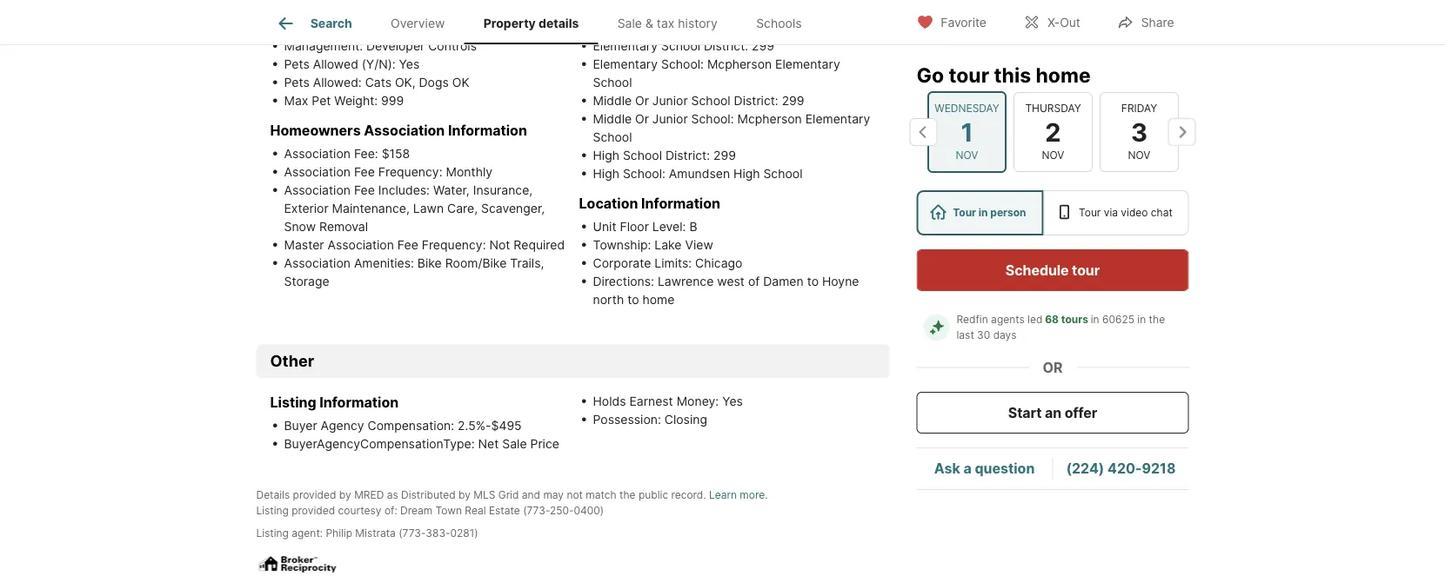 Task type: locate. For each thing, give the bounding box(es) containing it.
tab list
[[256, 0, 835, 44]]

1 by from the left
[[339, 489, 351, 502]]

mcpherson for middle or junior school district:
[[737, 111, 802, 126]]

1 horizontal spatial the
[[1149, 314, 1165, 326]]

3 nov from the left
[[1128, 149, 1150, 162]]

information for listing
[[320, 394, 399, 411]]

overview
[[391, 16, 445, 31]]

in right tours
[[1091, 314, 1099, 326]]

view
[[685, 237, 713, 252]]

earnest
[[629, 394, 673, 409]]

district: for or
[[734, 93, 778, 108]]

yes right money:
[[722, 394, 743, 409]]

1 vertical spatial pets
[[284, 75, 309, 89]]

2 middle from the top
[[593, 111, 632, 126]]

by up real
[[458, 489, 471, 502]]

1 horizontal spatial yes
[[722, 394, 743, 409]]

2 vertical spatial school:
[[623, 166, 665, 181]]

estate
[[489, 505, 520, 517]]

or for middle or junior school:
[[635, 111, 649, 126]]

2 pets from the top
[[284, 75, 309, 89]]

nov down the 1
[[955, 149, 978, 162]]

district: for information
[[704, 38, 748, 53]]

nov down 2
[[1041, 149, 1064, 162]]

tour via video chat
[[1079, 207, 1173, 219]]

pets up max
[[284, 75, 309, 89]]

0 vertical spatial fee
[[354, 164, 375, 179]]

299
[[752, 38, 774, 53], [782, 93, 804, 108], [713, 148, 736, 162]]

2 or from the top
[[635, 111, 649, 126]]

1 vertical spatial provided
[[292, 505, 335, 517]]

0 vertical spatial yes
[[399, 56, 420, 71]]

299 inside the high school district: 299 high school: amundsen high school
[[713, 148, 736, 162]]

sale left & on the left top of page
[[617, 16, 642, 31]]

junior down middle or junior school district: 299
[[652, 111, 688, 126]]

public
[[639, 489, 668, 502]]

in left person
[[979, 207, 988, 219]]

1 horizontal spatial 299
[[752, 38, 774, 53]]

0 horizontal spatial (773-
[[399, 527, 426, 540]]

yes inside community information management: developer controls pets allowed (y/n): yes pets allowed: cats ok, dogs ok max pet weight: 999
[[399, 56, 420, 71]]

list box containing tour in person
[[917, 191, 1189, 236]]

association
[[364, 122, 445, 139], [284, 146, 351, 161], [284, 164, 351, 179], [284, 182, 351, 197], [328, 237, 394, 252], [284, 256, 351, 270]]

mcpherson elementary school up middle or junior school district: 299
[[593, 56, 840, 89]]

nov inside the 'friday 3 nov'
[[1128, 149, 1150, 162]]

management:
[[284, 38, 363, 53]]

provided
[[293, 489, 336, 502], [292, 505, 335, 517]]

0 horizontal spatial 299
[[713, 148, 736, 162]]

holds earnest money: yes possession: closing
[[593, 394, 743, 427]]

to down 'directions:'
[[627, 292, 639, 307]]

x-
[[1047, 15, 1060, 30]]

0 horizontal spatial nov
[[955, 149, 978, 162]]

offer
[[1065, 405, 1097, 421]]

0 vertical spatial the
[[1149, 314, 1165, 326]]

2 tour from the left
[[1079, 207, 1101, 219]]

details provided by mred as distributed by mls grid and may not match the public record. learn more.
[[256, 489, 768, 502]]

information inside "location information unit floor level: b township: lake view corporate limits: chicago"
[[641, 195, 720, 212]]

in right 60625
[[1137, 314, 1146, 326]]

tour right schedule
[[1072, 262, 1100, 279]]

(y/n):
[[362, 56, 395, 71]]

tour up the wednesday
[[949, 63, 989, 87]]

insurance,
[[473, 182, 533, 197]]

1 vertical spatial home
[[642, 292, 675, 307]]

this
[[994, 63, 1031, 87]]

0 horizontal spatial to
[[627, 292, 639, 307]]

information for location
[[641, 195, 720, 212]]

frequency: up the 'room/bike'
[[422, 237, 486, 252]]

x-out button
[[1008, 4, 1095, 40]]

nov inside the wednesday 1 nov
[[955, 149, 978, 162]]

fee up bike room/bike trails, storage
[[397, 237, 418, 252]]

junior up middle or junior school:
[[652, 93, 688, 108]]

0 vertical spatial middle
[[593, 93, 632, 108]]

1 horizontal spatial tour
[[1072, 262, 1100, 279]]

start an offer
[[1008, 405, 1097, 421]]

mcpherson elementary school for middle or junior school:
[[593, 111, 870, 144]]

(773- down dream
[[399, 527, 426, 540]]

0 vertical spatial to
[[807, 274, 819, 289]]

dream
[[400, 505, 432, 517]]

yes up ok,
[[399, 56, 420, 71]]

west
[[717, 274, 745, 289]]

nov for 3
[[1128, 149, 1150, 162]]

school: down school information elementary school district: 299
[[661, 56, 704, 71]]

2 horizontal spatial in
[[1137, 314, 1146, 326]]

sale down $495
[[502, 437, 527, 451]]

0 vertical spatial provided
[[293, 489, 336, 502]]

district: down schools tab
[[734, 93, 778, 108]]

overview tab
[[371, 3, 464, 44]]

elementary up elementary school:
[[593, 38, 658, 53]]

district: down history
[[704, 38, 748, 53]]

1 junior from the top
[[652, 93, 688, 108]]

lawrence
[[658, 274, 714, 289]]

storage
[[284, 274, 329, 289]]

district: inside school information elementary school district: 299
[[704, 38, 748, 53]]

weight:
[[334, 93, 378, 108]]

0 vertical spatial mcpherson elementary school
[[593, 56, 840, 89]]

district: inside the high school district: 299 high school: amundsen high school
[[665, 148, 710, 162]]

in inside in the last 30 days
[[1137, 314, 1146, 326]]

1 vertical spatial (773-
[[399, 527, 426, 540]]

1 tour from the left
[[953, 207, 976, 219]]

previous image
[[910, 118, 937, 146]]

2 mcpherson elementary school from the top
[[593, 111, 870, 144]]

0 vertical spatial listing
[[270, 394, 316, 411]]

the left public
[[619, 489, 636, 502]]

in the last 30 days
[[957, 314, 1168, 342]]

master
[[284, 237, 324, 252]]

mistrata
[[355, 527, 396, 540]]

1 horizontal spatial (773-
[[523, 505, 550, 517]]

by up courtesy
[[339, 489, 351, 502]]

middle
[[593, 93, 632, 108], [593, 111, 632, 126]]

property
[[484, 16, 536, 31]]

0 horizontal spatial tour
[[953, 207, 976, 219]]

299 for or
[[782, 93, 804, 108]]

2 vertical spatial 299
[[713, 148, 736, 162]]

schedule
[[1006, 262, 1069, 279]]

(773- down the and
[[523, 505, 550, 517]]

0 horizontal spatial the
[[619, 489, 636, 502]]

299 up amundsen
[[713, 148, 736, 162]]

1 horizontal spatial sale
[[617, 16, 642, 31]]

information inside school information elementary school district: 299
[[629, 14, 708, 31]]

to left hoyne
[[807, 274, 819, 289]]

mcpherson up middle or junior school district: 299
[[707, 56, 772, 71]]

information
[[352, 14, 431, 31], [629, 14, 708, 31], [448, 122, 527, 139], [641, 195, 720, 212], [320, 394, 399, 411]]

listing for agent:
[[256, 527, 289, 540]]

information inside 'homeowners association information association fee: $158 association fee frequency: monthly'
[[448, 122, 527, 139]]

mls
[[474, 489, 495, 502]]

1 vertical spatial to
[[627, 292, 639, 307]]

last
[[957, 329, 974, 342]]

0 vertical spatial tour
[[949, 63, 989, 87]]

ok,
[[395, 75, 416, 89]]

a
[[963, 461, 971, 478]]

provided for listing
[[292, 505, 335, 517]]

1 vertical spatial yes
[[722, 394, 743, 409]]

money:
[[677, 394, 719, 409]]

tour for schedule
[[1072, 262, 1100, 279]]

possession:
[[593, 412, 661, 427]]

0 horizontal spatial sale
[[502, 437, 527, 451]]

list box
[[917, 191, 1189, 236]]

allowed
[[313, 56, 358, 71]]

1 vertical spatial district:
[[734, 93, 778, 108]]

high school district: 299 high school: amundsen high school
[[593, 148, 803, 181]]

0 vertical spatial mcpherson
[[707, 56, 772, 71]]

299 down schools
[[752, 38, 774, 53]]

tour inside button
[[1072, 262, 1100, 279]]

or
[[635, 93, 649, 108], [635, 111, 649, 126]]

1 vertical spatial 299
[[782, 93, 804, 108]]

299 for information
[[752, 38, 774, 53]]

0 vertical spatial or
[[635, 93, 649, 108]]

mcpherson elementary school down middle or junior school district: 299
[[593, 111, 870, 144]]

lake
[[654, 237, 682, 252]]

nov down the 3
[[1128, 149, 1150, 162]]

0 horizontal spatial home
[[642, 292, 675, 307]]

the
[[1149, 314, 1165, 326], [619, 489, 636, 502]]

1 vertical spatial the
[[619, 489, 636, 502]]

location information unit floor level: b township: lake view corporate limits: chicago
[[579, 195, 742, 270]]

frequency: up includes:
[[378, 164, 442, 179]]

1 vertical spatial sale
[[502, 437, 527, 451]]

$495
[[491, 418, 522, 433]]

the right 60625
[[1149, 314, 1165, 326]]

chat
[[1151, 207, 1173, 219]]

information inside listing information buyer agency compensation: 2.5%-$495 buyeragencycompensationtype: net sale price
[[320, 394, 399, 411]]

0 vertical spatial sale
[[617, 16, 642, 31]]

home up thursday
[[1036, 63, 1091, 87]]

not
[[489, 237, 510, 252]]

0 vertical spatial home
[[1036, 63, 1091, 87]]

tour left person
[[953, 207, 976, 219]]

0 vertical spatial frequency:
[[378, 164, 442, 179]]

1 vertical spatial tour
[[1072, 262, 1100, 279]]

mcpherson down middle or junior school district: 299
[[737, 111, 802, 126]]

1 middle from the top
[[593, 93, 632, 108]]

to
[[807, 274, 819, 289], [627, 292, 639, 307]]

2 by from the left
[[458, 489, 471, 502]]

listing left agent:
[[256, 527, 289, 540]]

1 vertical spatial or
[[635, 111, 649, 126]]

snow
[[284, 219, 316, 234]]

pets down management:
[[284, 56, 309, 71]]

2 vertical spatial listing
[[256, 527, 289, 540]]

tour via video chat option
[[1043, 191, 1189, 236]]

ask
[[934, 461, 960, 478]]

listing up the buyer
[[270, 394, 316, 411]]

school: down middle or junior school district: 299
[[691, 111, 734, 126]]

tour left 'via'
[[1079, 207, 1101, 219]]

0 vertical spatial junior
[[652, 93, 688, 108]]

history
[[678, 16, 718, 31]]

district: up amundsen
[[665, 148, 710, 162]]

2 horizontal spatial nov
[[1128, 149, 1150, 162]]

information for school
[[629, 14, 708, 31]]

1 or from the top
[[635, 93, 649, 108]]

None button
[[927, 91, 1006, 173], [1013, 92, 1092, 172], [1099, 92, 1178, 172], [927, 91, 1006, 173], [1013, 92, 1092, 172], [1099, 92, 1178, 172]]

1 vertical spatial school:
[[691, 111, 734, 126]]

2 horizontal spatial 299
[[782, 93, 804, 108]]

tour for tour in person
[[953, 207, 976, 219]]

information inside community information management: developer controls pets allowed (y/n): yes pets allowed: cats ok, dogs ok max pet weight: 999
[[352, 14, 431, 31]]

the inside in the last 30 days
[[1149, 314, 1165, 326]]

0 vertical spatial pets
[[284, 56, 309, 71]]

agency
[[321, 418, 364, 433]]

share
[[1141, 15, 1174, 30]]

tour
[[953, 207, 976, 219], [1079, 207, 1101, 219]]

in
[[979, 207, 988, 219], [1091, 314, 1099, 326], [1137, 314, 1146, 326]]

go
[[917, 63, 944, 87]]

as
[[387, 489, 398, 502]]

nov for 1
[[955, 149, 978, 162]]

fee up maintenance,
[[354, 182, 375, 197]]

junior for school
[[652, 93, 688, 108]]

property details
[[484, 16, 579, 31]]

via
[[1104, 207, 1118, 219]]

elementary down schools tab
[[775, 56, 840, 71]]

limits:
[[654, 256, 692, 270]]

1 horizontal spatial by
[[458, 489, 471, 502]]

level:
[[652, 219, 686, 234]]

sale inside listing information buyer agency compensation: 2.5%-$495 buyeragencycompensationtype: net sale price
[[502, 437, 527, 451]]

2 nov from the left
[[1041, 149, 1064, 162]]

includes:
[[378, 182, 430, 197]]

homeowners
[[270, 122, 361, 139]]

damen
[[763, 274, 804, 289]]

school
[[579, 14, 626, 31], [661, 38, 700, 53], [593, 75, 632, 89], [691, 93, 730, 108], [593, 129, 632, 144], [623, 148, 662, 162], [763, 166, 803, 181]]

2 vertical spatial district:
[[665, 148, 710, 162]]

home down lawrence
[[642, 292, 675, 307]]

holds
[[593, 394, 626, 409]]

listing inside listing information buyer agency compensation: 2.5%-$495 buyeragencycompensationtype: net sale price
[[270, 394, 316, 411]]

0 horizontal spatial by
[[339, 489, 351, 502]]

1 vertical spatial middle
[[593, 111, 632, 126]]

0 vertical spatial district:
[[704, 38, 748, 53]]

x-out
[[1047, 15, 1080, 30]]

2 junior from the top
[[652, 111, 688, 126]]

favorite
[[941, 15, 986, 30]]

middle or junior school:
[[593, 111, 737, 126]]

or up middle or junior school:
[[635, 93, 649, 108]]

1 horizontal spatial nov
[[1041, 149, 1064, 162]]

nov inside 'thursday 2 nov'
[[1041, 149, 1064, 162]]

middle for middle or junior school district: 299
[[593, 93, 632, 108]]

learn
[[709, 489, 737, 502]]

1 mcpherson elementary school from the top
[[593, 56, 840, 89]]

mcpherson
[[707, 56, 772, 71], [737, 111, 802, 126]]

1 vertical spatial mcpherson elementary school
[[593, 111, 870, 144]]

299 down schools tab
[[782, 93, 804, 108]]

(773-
[[523, 505, 550, 517], [399, 527, 426, 540]]

school: up the location
[[623, 166, 665, 181]]

b
[[689, 219, 697, 234]]

299 inside school information elementary school district: 299
[[752, 38, 774, 53]]

60625
[[1102, 314, 1134, 326]]

agent:
[[292, 527, 323, 540]]

fee down "fee:"
[[354, 164, 375, 179]]

(224) 420-9218 link
[[1066, 461, 1176, 478]]

search link
[[275, 13, 352, 34]]

home
[[1036, 63, 1091, 87], [642, 292, 675, 307]]

frequency: inside 'homeowners association information association fee: $158 association fee frequency: monthly'
[[378, 164, 442, 179]]

0 horizontal spatial yes
[[399, 56, 420, 71]]

listing down details
[[256, 505, 289, 517]]

friday
[[1121, 102, 1157, 115]]

1 vertical spatial listing
[[256, 505, 289, 517]]

1 vertical spatial mcpherson
[[737, 111, 802, 126]]

frequency:
[[378, 164, 442, 179], [422, 237, 486, 252]]

1 horizontal spatial tour
[[1079, 207, 1101, 219]]

0 vertical spatial 299
[[752, 38, 774, 53]]

0 horizontal spatial tour
[[949, 63, 989, 87]]

search
[[310, 16, 352, 31]]

0 horizontal spatial in
[[979, 207, 988, 219]]

1 nov from the left
[[955, 149, 978, 162]]

or down elementary school:
[[635, 111, 649, 126]]

1 vertical spatial junior
[[652, 111, 688, 126]]



Task type: describe. For each thing, give the bounding box(es) containing it.
$158
[[382, 146, 410, 161]]

association fee includes:
[[284, 182, 433, 197]]

corporate
[[593, 256, 651, 270]]

match
[[586, 489, 616, 502]]

cats
[[365, 75, 391, 89]]

township:
[[593, 237, 651, 252]]

buyeragencycompensationtype:
[[284, 437, 475, 451]]

ask a question
[[934, 461, 1035, 478]]

community information management: developer controls pets allowed (y/n): yes pets allowed: cats ok, dogs ok max pet weight: 999
[[270, 14, 477, 108]]

elementary down & on the left top of page
[[593, 56, 658, 71]]

250-
[[550, 505, 574, 517]]

30
[[977, 329, 990, 342]]

next image
[[1168, 118, 1196, 146]]

redfin agents led 68 tours in 60625
[[957, 314, 1134, 326]]

information for community
[[352, 14, 431, 31]]

water, insurance, exterior maintenance, lawn care, scavenger, snow removal
[[284, 182, 545, 234]]

friday 3 nov
[[1121, 102, 1157, 162]]

listing for provided
[[256, 505, 289, 517]]

controls
[[428, 38, 477, 53]]

9218
[[1142, 461, 1176, 478]]

unit
[[593, 219, 616, 234]]

directions:
[[593, 274, 658, 289]]

middle for middle or junior school:
[[593, 111, 632, 126]]

0400)
[[574, 505, 604, 517]]

schools tab
[[737, 3, 821, 44]]

room/bike
[[445, 256, 507, 270]]

mcpherson for elementary school district:
[[707, 56, 772, 71]]

association amenities:
[[284, 256, 417, 270]]

2.5%-
[[458, 418, 491, 433]]

redfin
[[957, 314, 988, 326]]

distributed
[[401, 489, 456, 502]]

mred
[[354, 489, 384, 502]]

tour in person
[[953, 207, 1026, 219]]

grid
[[498, 489, 519, 502]]

person
[[990, 207, 1026, 219]]

0 vertical spatial (773-
[[523, 505, 550, 517]]

sale inside tab
[[617, 16, 642, 31]]

3
[[1130, 117, 1147, 147]]

days
[[993, 329, 1017, 342]]

&
[[645, 16, 653, 31]]

nov for 2
[[1041, 149, 1064, 162]]

2
[[1045, 117, 1061, 147]]

0 vertical spatial school:
[[661, 56, 704, 71]]

420-
[[1107, 461, 1142, 478]]

1 horizontal spatial to
[[807, 274, 819, 289]]

tab list containing search
[[256, 0, 835, 44]]

provided for details
[[293, 489, 336, 502]]

fee inside 'homeowners association information association fee: $158 association fee frequency: monthly'
[[354, 164, 375, 179]]

thursday 2 nov
[[1025, 102, 1081, 162]]

details
[[256, 489, 290, 502]]

school: inside the high school district: 299 high school: amundsen high school
[[623, 166, 665, 181]]

of:
[[384, 505, 397, 517]]

ask a question link
[[934, 461, 1035, 478]]

real
[[465, 505, 486, 517]]

sale & tax history tab
[[598, 3, 737, 44]]

999
[[381, 93, 404, 108]]

tour in person option
[[917, 191, 1043, 236]]

ok
[[452, 75, 469, 89]]

bike room/bike trails, storage
[[284, 256, 544, 289]]

1 horizontal spatial in
[[1091, 314, 1099, 326]]

agents
[[991, 314, 1025, 326]]

junior for school:
[[652, 111, 688, 126]]

sale & tax history
[[617, 16, 718, 31]]

removal
[[319, 219, 368, 234]]

town
[[435, 505, 462, 517]]

required
[[514, 237, 565, 252]]

tour for go
[[949, 63, 989, 87]]

elementary left previous 'image'
[[805, 111, 870, 126]]

1
[[960, 117, 973, 147]]

price
[[530, 437, 559, 451]]

pet
[[312, 93, 331, 108]]

of
[[748, 274, 760, 289]]

philip
[[326, 527, 352, 540]]

1 vertical spatial frequency:
[[422, 237, 486, 252]]

fee:
[[354, 146, 378, 161]]

scavenger,
[[481, 201, 545, 216]]

closing
[[664, 412, 707, 427]]

more.
[[740, 489, 768, 502]]

start an offer button
[[917, 392, 1189, 434]]

home inside "lawrence west of damen to hoyne north to home"
[[642, 292, 675, 307]]

wednesday 1 nov
[[934, 102, 999, 162]]

or
[[1043, 359, 1063, 376]]

middle or junior school district: 299
[[593, 93, 804, 108]]

2 vertical spatial fee
[[397, 237, 418, 252]]

1 pets from the top
[[284, 56, 309, 71]]

elementary school:
[[593, 56, 707, 71]]

may
[[543, 489, 564, 502]]

mcpherson elementary school for elementary school:
[[593, 56, 840, 89]]

led
[[1028, 314, 1043, 326]]

courtesy
[[338, 505, 381, 517]]

bike
[[417, 256, 442, 270]]

video
[[1121, 207, 1148, 219]]

elementary inside school information elementary school district: 299
[[593, 38, 658, 53]]

listing for information
[[270, 394, 316, 411]]

tour for tour via video chat
[[1079, 207, 1101, 219]]

schedule tour button
[[917, 250, 1189, 291]]

favorite button
[[902, 4, 1001, 40]]

in inside option
[[979, 207, 988, 219]]

not
[[567, 489, 583, 502]]

or for middle or junior school district: 299
[[635, 93, 649, 108]]

1 horizontal spatial home
[[1036, 63, 1091, 87]]

developer
[[366, 38, 425, 53]]

tours
[[1061, 314, 1088, 326]]

buyer
[[284, 418, 317, 433]]

0281)
[[450, 527, 478, 540]]

floor
[[620, 219, 649, 234]]

start
[[1008, 405, 1042, 421]]

1 vertical spatial fee
[[354, 182, 375, 197]]

out
[[1060, 15, 1080, 30]]

homeowners association information association fee: $158 association fee frequency: monthly
[[270, 122, 527, 179]]

yes inside holds earnest money: yes possession: closing
[[722, 394, 743, 409]]

go tour this home
[[917, 63, 1091, 87]]

property details tab
[[464, 3, 598, 44]]



Task type: vqa. For each thing, say whether or not it's contained in the screenshot.
Reset
no



